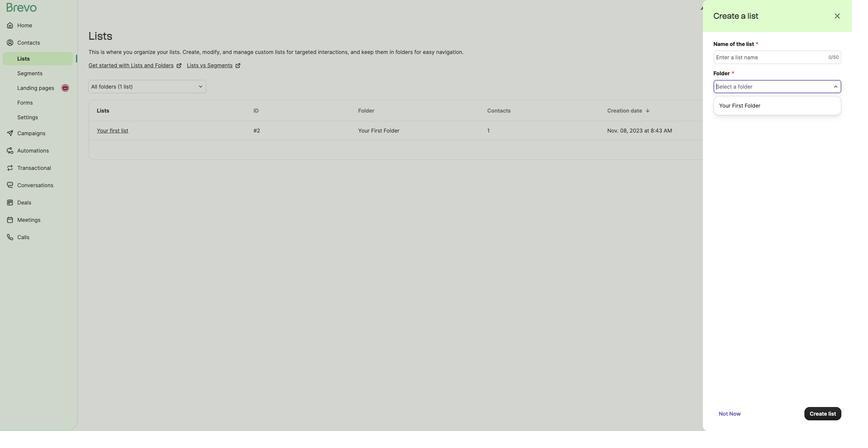 Task type: describe. For each thing, give the bounding box(es) containing it.
lists right with
[[131, 62, 143, 69]]

0 vertical spatial your first folder
[[720, 102, 761, 109]]

folder *
[[714, 70, 735, 77]]

08,
[[621, 127, 629, 134]]

lists left vs
[[187, 62, 199, 69]]

home link
[[3, 17, 73, 33]]

0 / 50
[[829, 54, 840, 60]]

1 vertical spatial first
[[372, 127, 383, 134]]

creation
[[608, 107, 630, 114]]

contacts link
[[3, 35, 73, 51]]

forms
[[17, 99, 33, 106]]

2
[[257, 127, 260, 134]]

select a folder button
[[714, 80, 842, 93]]

deals link
[[3, 195, 73, 211]]

deals
[[17, 199, 31, 206]]

your
[[157, 49, 168, 55]]

lists link
[[3, 52, 73, 65]]

name
[[714, 41, 729, 47]]

now
[[730, 410, 742, 417]]

get started with lists and folders
[[89, 62, 174, 69]]

1 vertical spatial your first folder
[[359, 127, 400, 134]]

everlasting
[[802, 6, 831, 13]]

segments link
[[3, 67, 73, 80]]

easy
[[423, 49, 435, 55]]

folders
[[155, 62, 174, 69]]

manage
[[234, 49, 254, 55]]

conversations
[[17, 182, 53, 189]]

of
[[731, 41, 736, 47]]

the
[[737, 41, 746, 47]]

first
[[110, 127, 120, 134]]

and down organize
[[144, 62, 154, 69]]

all folders (1 list) button
[[89, 80, 207, 93]]

you
[[123, 49, 133, 55]]

folder
[[739, 83, 753, 90]]

1 vertical spatial *
[[732, 70, 735, 77]]

automations
[[17, 147, 49, 154]]

transactional link
[[3, 160, 73, 176]]

settings link
[[3, 111, 73, 124]]

0 vertical spatial folders
[[396, 49, 413, 55]]

and inside button
[[727, 6, 737, 13]]

at
[[645, 127, 650, 134]]

calls link
[[3, 229, 73, 245]]

2023
[[630, 127, 643, 134]]

all
[[91, 83, 97, 90]]

modify,
[[203, 49, 221, 55]]

interactions,
[[318, 49, 349, 55]]

select
[[717, 83, 733, 90]]

this is where you organize your lists. create, modify, and manage custom lists for targeted interactions, and keep them in folders for easy navigation.
[[89, 49, 464, 55]]

not now button
[[714, 407, 747, 420]]

id
[[254, 107, 259, 114]]

meetings
[[17, 217, 41, 223]]

folder inside create a list dialog
[[714, 70, 731, 77]]

2 horizontal spatial your
[[720, 102, 731, 109]]

create list
[[811, 410, 837, 417]]

0 vertical spatial contacts
[[17, 39, 40, 46]]

2 for from the left
[[415, 49, 422, 55]]

# 2
[[254, 127, 260, 134]]

left___rvooi image
[[63, 85, 68, 91]]

calls
[[17, 234, 30, 241]]

create,
[[183, 49, 201, 55]]

nov.
[[608, 127, 619, 134]]

create a list
[[714, 11, 759, 21]]

1 vertical spatial contacts
[[488, 107, 511, 114]]

am
[[664, 127, 673, 134]]

started
[[99, 62, 117, 69]]

lists.
[[170, 49, 181, 55]]

get started with lists and folders link
[[89, 61, 182, 69]]

8:43
[[651, 127, 663, 134]]



Task type: vqa. For each thing, say whether or not it's contained in the screenshot.
Your first list
yes



Task type: locate. For each thing, give the bounding box(es) containing it.
segments
[[208, 62, 233, 69], [17, 70, 43, 77]]

0 vertical spatial *
[[756, 41, 759, 47]]

ethereal
[[832, 6, 853, 13]]

1 vertical spatial a
[[734, 83, 737, 90]]

lists up segments link
[[17, 55, 30, 62]]

get
[[89, 62, 98, 69]]

* right the in the top right of the page
[[756, 41, 759, 47]]

1 vertical spatial segments
[[17, 70, 43, 77]]

create inside button
[[811, 410, 828, 417]]

nov. 08, 2023 at 8:43 am
[[608, 127, 673, 134]]

create for create list
[[811, 410, 828, 417]]

contacts up 1
[[488, 107, 511, 114]]

landing pages
[[17, 85, 54, 91]]

contacts
[[17, 39, 40, 46], [488, 107, 511, 114]]

0 horizontal spatial segments
[[17, 70, 43, 77]]

0 vertical spatial segments
[[208, 62, 233, 69]]

0 horizontal spatial folders
[[99, 83, 116, 90]]

lists
[[275, 49, 285, 55]]

0
[[829, 54, 832, 60]]

create
[[714, 11, 740, 21], [811, 410, 828, 417]]

1 horizontal spatial first
[[733, 102, 744, 109]]

folders left (1
[[99, 83, 116, 90]]

0 horizontal spatial your
[[97, 127, 108, 134]]

0 horizontal spatial first
[[372, 127, 383, 134]]

create for create a list
[[714, 11, 740, 21]]

1 horizontal spatial create
[[811, 410, 828, 417]]

0 vertical spatial create
[[714, 11, 740, 21]]

name of the list *
[[714, 41, 759, 47]]

for left easy
[[415, 49, 422, 55]]

organize
[[134, 49, 156, 55]]

with
[[119, 62, 130, 69]]

a for create
[[742, 11, 747, 21]]

1 horizontal spatial *
[[756, 41, 759, 47]]

all folders (1 list)
[[91, 83, 133, 90]]

0 horizontal spatial a
[[734, 83, 737, 90]]

campaigns
[[17, 130, 46, 137]]

create list button
[[805, 407, 842, 420]]

0 vertical spatial first
[[733, 102, 744, 109]]

0 horizontal spatial for
[[287, 49, 294, 55]]

not
[[720, 410, 729, 417]]

navigation.
[[437, 49, 464, 55]]

a
[[742, 11, 747, 21], [734, 83, 737, 90]]

a inside select a folder popup button
[[734, 83, 737, 90]]

usage and plan button
[[696, 3, 754, 16]]

first
[[733, 102, 744, 109], [372, 127, 383, 134]]

them
[[376, 49, 388, 55]]

contacts down home
[[17, 39, 40, 46]]

meetings link
[[3, 212, 73, 228]]

0 horizontal spatial create
[[714, 11, 740, 21]]

Enter a list name text field
[[714, 51, 842, 64]]

1 vertical spatial create
[[811, 410, 828, 417]]

where
[[106, 49, 122, 55]]

Search a list name or ID search field
[[758, 80, 842, 93]]

landing
[[17, 85, 37, 91]]

segments inside segments link
[[17, 70, 43, 77]]

folders right in
[[396, 49, 413, 55]]

home
[[17, 22, 32, 29]]

0 vertical spatial a
[[742, 11, 747, 21]]

is
[[101, 49, 105, 55]]

a left the 'folder'
[[734, 83, 737, 90]]

vs
[[200, 62, 206, 69]]

creation date
[[608, 107, 643, 114]]

conversations link
[[3, 177, 73, 193]]

folder
[[714, 70, 731, 77], [745, 102, 761, 109], [359, 107, 375, 114], [384, 127, 400, 134]]

segments down modify,
[[208, 62, 233, 69]]

transactional
[[17, 165, 51, 171]]

list
[[748, 11, 759, 21], [747, 41, 755, 47], [121, 127, 129, 134], [829, 410, 837, 417]]

1 horizontal spatial segments
[[208, 62, 233, 69]]

1 horizontal spatial your first folder
[[720, 102, 761, 109]]

1 horizontal spatial your
[[359, 127, 370, 134]]

select a folder
[[717, 83, 753, 90]]

1 horizontal spatial for
[[415, 49, 422, 55]]

1 for from the left
[[287, 49, 294, 55]]

#
[[254, 127, 257, 134]]

not now
[[720, 410, 742, 417]]

actions
[[740, 107, 759, 114]]

landing pages link
[[3, 81, 73, 95]]

and left keep
[[351, 49, 360, 55]]

lists up your first list
[[97, 107, 109, 114]]

date
[[631, 107, 643, 114]]

automations link
[[3, 143, 73, 159]]

0 horizontal spatial contacts
[[17, 39, 40, 46]]

folders
[[396, 49, 413, 55], [99, 83, 116, 90]]

*
[[756, 41, 759, 47], [732, 70, 735, 77]]

a right usage
[[742, 11, 747, 21]]

1 horizontal spatial contacts
[[488, 107, 511, 114]]

everlasting ethereal button
[[789, 3, 853, 16]]

None field
[[91, 83, 196, 91], [717, 83, 832, 91], [91, 83, 196, 91], [717, 83, 832, 91]]

(1
[[118, 83, 122, 90]]

plan
[[738, 6, 749, 13]]

in
[[390, 49, 394, 55]]

campaigns link
[[3, 125, 73, 141]]

folders inside popup button
[[99, 83, 116, 90]]

your
[[720, 102, 731, 109], [97, 127, 108, 134], [359, 127, 370, 134]]

your first list
[[97, 127, 129, 134]]

targeted
[[295, 49, 317, 55]]

for
[[287, 49, 294, 55], [415, 49, 422, 55]]

lists
[[89, 30, 112, 42], [17, 55, 30, 62], [131, 62, 143, 69], [187, 62, 199, 69], [97, 107, 109, 114]]

segments inside lists vs segments link
[[208, 62, 233, 69]]

segments up landing
[[17, 70, 43, 77]]

your first folder
[[720, 102, 761, 109], [359, 127, 400, 134]]

settings
[[17, 114, 38, 121]]

list)
[[124, 83, 133, 90]]

1 vertical spatial folders
[[99, 83, 116, 90]]

forms link
[[3, 96, 73, 109]]

and left plan
[[727, 6, 737, 13]]

1 horizontal spatial folders
[[396, 49, 413, 55]]

custom
[[255, 49, 274, 55]]

lists vs segments link
[[187, 61, 241, 69]]

pages
[[39, 85, 54, 91]]

* up select a folder at the top right
[[732, 70, 735, 77]]

list inside button
[[829, 410, 837, 417]]

keep
[[362, 49, 374, 55]]

lists vs segments
[[187, 62, 233, 69]]

0 horizontal spatial your first folder
[[359, 127, 400, 134]]

lists up is on the left top
[[89, 30, 112, 42]]

everlasting ethereal
[[802, 6, 853, 13]]

usage
[[709, 6, 726, 13]]

create a list dialog
[[704, 0, 853, 431]]

a for select
[[734, 83, 737, 90]]

1 horizontal spatial a
[[742, 11, 747, 21]]

for right lists on the top left of page
[[287, 49, 294, 55]]

1
[[488, 127, 490, 134]]

and right modify,
[[223, 49, 232, 55]]

this
[[89, 49, 99, 55]]

50
[[834, 54, 840, 60]]

0 horizontal spatial *
[[732, 70, 735, 77]]



